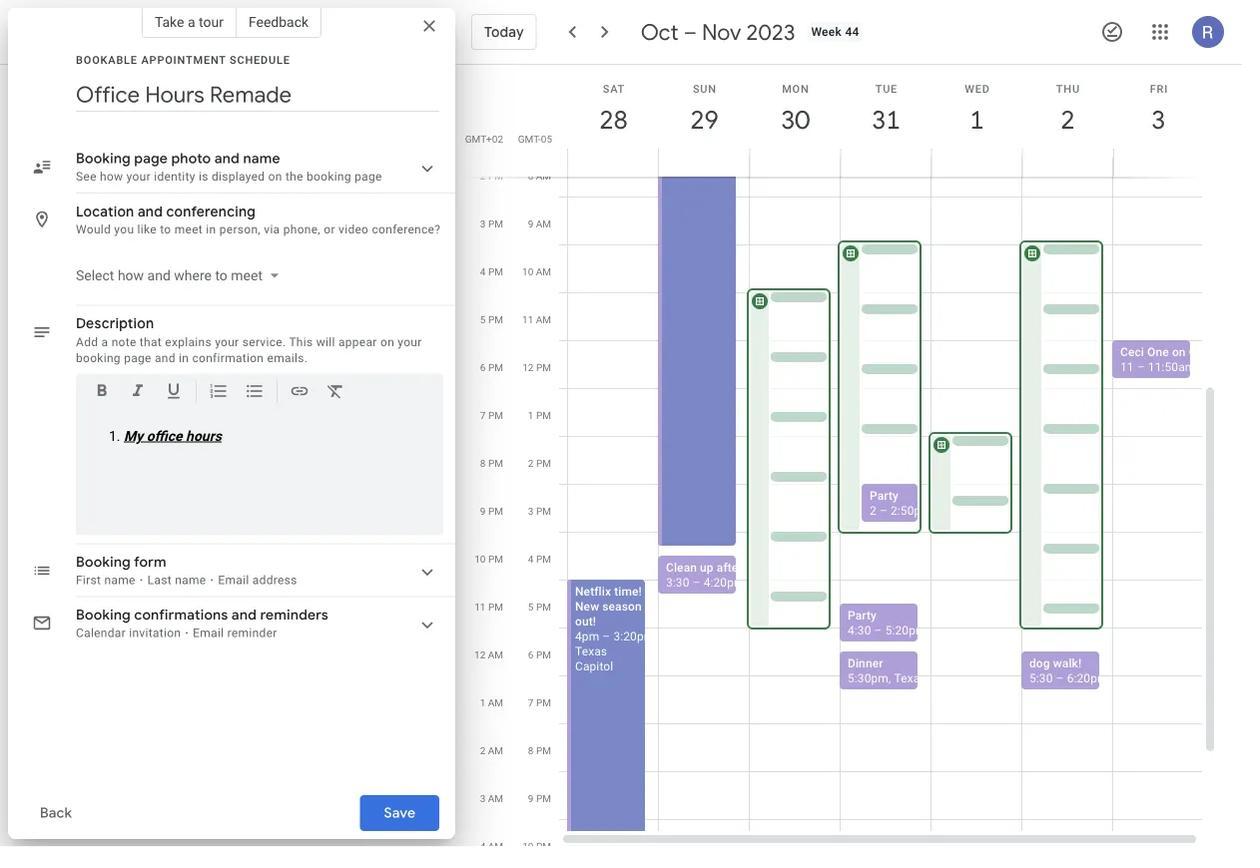 Task type: vqa. For each thing, say whether or not it's contained in the screenshot.
'21, today' Element
no



Task type: locate. For each thing, give the bounding box(es) containing it.
1 horizontal spatial 4
[[528, 553, 534, 565]]

form
[[134, 554, 166, 572]]

6 left 12 pm
[[480, 361, 486, 373]]

your inside booking page photo and name see how your identity is displayed on the booking page
[[126, 170, 151, 184]]

1 vertical spatial 1
[[528, 409, 534, 421]]

7 pm left 1 pm
[[480, 409, 503, 421]]

6 pm
[[480, 361, 503, 373], [528, 649, 551, 661]]

1 vertical spatial 12
[[474, 649, 486, 661]]

and up displayed
[[215, 150, 240, 168]]

how right see
[[100, 170, 123, 184]]

1 vertical spatial party
[[848, 609, 877, 623]]

0 horizontal spatial 5
[[480, 314, 486, 326]]

on for that
[[380, 335, 394, 349]]

1 horizontal spatial 12
[[522, 361, 534, 373]]

6 pm left 12 pm
[[480, 361, 503, 373]]

take
[[155, 13, 184, 30]]

4 pm right 10 pm
[[528, 553, 551, 565]]

0 vertical spatial a
[[188, 13, 195, 30]]

last name
[[147, 574, 206, 588]]

1 horizontal spatial 7
[[528, 697, 534, 709]]

6 right 12 am
[[528, 649, 534, 661]]

meet down person, at left
[[231, 267, 263, 284]]

2 vertical spatial page
[[124, 351, 151, 365]]

am for 8 am
[[536, 170, 551, 182]]

0 vertical spatial 1
[[969, 103, 983, 136]]

2 vertical spatial 1
[[480, 697, 486, 709]]

7
[[480, 409, 486, 421], [528, 697, 534, 709]]

party
[[870, 489, 899, 503], [848, 609, 877, 623]]

0 horizontal spatial a
[[101, 335, 108, 349]]

your right appear
[[398, 335, 422, 349]]

– left 2:50pm
[[880, 504, 888, 518]]

1 horizontal spatial a
[[188, 13, 195, 30]]

insert link image
[[290, 381, 310, 404]]

1 horizontal spatial 6 pm
[[528, 649, 551, 661]]

page down that
[[124, 351, 151, 365]]

booking inside booking page photo and name see how your identity is displayed on the booking page
[[76, 150, 131, 168]]

1 vertical spatial a
[[101, 335, 108, 349]]

a inside description add a note that explains your service. this will appear on your booking page and in confirmation emails.
[[101, 335, 108, 349]]

1 vertical spatial 8 pm
[[528, 745, 551, 757]]

my office hours
[[124, 428, 222, 444]]

– down walk!
[[1056, 672, 1064, 686]]

1 horizontal spatial 8 pm
[[528, 745, 551, 757]]

7 left 1 pm
[[480, 409, 486, 421]]

booking page photo and name see how your identity is displayed on the booking page
[[76, 150, 382, 184]]

7 pm right 1 am
[[528, 697, 551, 709]]

5 left 11 am
[[480, 314, 486, 326]]

page inside description add a note that explains your service. this will appear on your booking page and in confirmation emails.
[[124, 351, 151, 365]]

email down booking confirmations and reminders
[[193, 627, 224, 641]]

grid containing 28
[[463, 0, 1218, 848]]

2 pm
[[480, 170, 503, 182], [528, 457, 551, 469]]

– inside "party 2 – 2:50pm"
[[880, 504, 888, 518]]

7 right 1 am
[[528, 697, 534, 709]]

on
[[268, 170, 282, 184], [380, 335, 394, 349], [1172, 345, 1186, 359]]

6 pm right 12 am
[[528, 649, 551, 661]]

conferencing
[[166, 203, 256, 221]]

1 vertical spatial 11
[[1120, 360, 1134, 374]]

saturday, october 28 element
[[591, 97, 637, 143]]

name
[[243, 150, 280, 168], [104, 574, 136, 588], [175, 574, 206, 588]]

bold image
[[92, 381, 112, 404]]

am for 3 am
[[488, 793, 503, 805]]

select how and where to meet
[[76, 267, 263, 284]]

and up like in the top left of the page
[[138, 203, 163, 221]]

2 booking from the top
[[76, 554, 131, 572]]

emails.
[[267, 351, 308, 365]]

0 horizontal spatial netflix
[[575, 585, 611, 599]]

0 horizontal spatial 7 pm
[[480, 409, 503, 421]]

0 horizontal spatial on
[[268, 170, 282, 184]]

0 horizontal spatial to
[[160, 223, 171, 237]]

booking up calendar
[[76, 607, 131, 625]]

on inside booking page photo and name see how your identity is displayed on the booking page
[[268, 170, 282, 184]]

location
[[76, 203, 134, 221]]

1 horizontal spatial meet
[[231, 267, 263, 284]]

on up 11:50am
[[1172, 345, 1186, 359]]

0 vertical spatial how
[[100, 170, 123, 184]]

booking right the
[[307, 170, 351, 184]]

12 down 11 am
[[522, 361, 534, 373]]

page up video
[[355, 170, 382, 184]]

and left where at the left top
[[147, 267, 171, 284]]

2 horizontal spatial on
[[1172, 345, 1186, 359]]

party for 2
[[870, 489, 899, 503]]

a
[[188, 13, 195, 30], [101, 335, 108, 349]]

1 horizontal spatial 11
[[522, 314, 533, 326]]

9 up 10 am
[[528, 218, 533, 230]]

5 right the 11 pm
[[528, 601, 534, 613]]

am down '8 am'
[[536, 218, 551, 230]]

0 horizontal spatial 12
[[474, 649, 486, 661]]

0 vertical spatial 5 pm
[[480, 314, 503, 326]]

9 up 10 pm
[[480, 505, 486, 517]]

wed 1
[[965, 82, 990, 136]]

week 44
[[811, 25, 859, 39]]

2 pm down gmt+02
[[480, 170, 503, 182]]

29
[[689, 103, 717, 136]]

0 horizontal spatial 5 pm
[[480, 314, 503, 326]]

netflix
[[746, 561, 782, 575], [575, 585, 611, 599]]

44
[[845, 25, 859, 39]]

– inside ceci one on one 11 – 11:50am
[[1137, 360, 1145, 374]]

2 horizontal spatial your
[[398, 335, 422, 349]]

0 horizontal spatial 7
[[480, 409, 486, 421]]

5 pm left new
[[528, 601, 551, 613]]

31
[[871, 103, 899, 136]]

1 vertical spatial meet
[[231, 267, 263, 284]]

friday, november 3 element
[[1136, 97, 1182, 143]]

a right 'add'
[[101, 335, 108, 349]]

0 vertical spatial netflix
[[746, 561, 782, 575]]

5
[[480, 314, 486, 326], [528, 601, 534, 613]]

3 down 1 pm
[[528, 505, 534, 517]]

am up 12 pm
[[536, 314, 551, 326]]

10 up 11 am
[[522, 266, 533, 278]]

sunday, october 29 element
[[681, 97, 727, 143]]

party inside party 4:30 – 5:20pm
[[848, 609, 877, 623]]

sun 29
[[689, 82, 717, 136]]

sat 28
[[598, 82, 627, 136]]

8 pm right 2 am
[[528, 745, 551, 757]]

am down 2 am
[[488, 793, 503, 805]]

8 pm up 10 pm
[[480, 457, 503, 469]]

8 right 2 am
[[528, 745, 534, 757]]

3 left '9 am'
[[480, 218, 486, 230]]

– down up
[[693, 576, 701, 590]]

to right like in the top left of the page
[[160, 223, 171, 237]]

2 horizontal spatial name
[[243, 150, 280, 168]]

0 horizontal spatial meet
[[174, 223, 203, 237]]

in down explains
[[179, 351, 189, 365]]

9 pm up 10 pm
[[480, 505, 503, 517]]

name down the booking form
[[104, 574, 136, 588]]

4 left 10 am
[[480, 266, 486, 278]]

meet down conferencing
[[174, 223, 203, 237]]

1 down 12 pm
[[528, 409, 534, 421]]

am for 10 am
[[536, 266, 551, 278]]

2 vertical spatial 11
[[475, 601, 486, 613]]

booking inside description add a note that explains your service. this will appear on your booking page and in confirmation emails.
[[76, 351, 121, 365]]

1 vertical spatial 4 pm
[[528, 553, 551, 565]]

1 horizontal spatial 7 pm
[[528, 697, 551, 709]]

2
[[1059, 103, 1074, 136], [480, 170, 486, 182], [528, 457, 534, 469], [870, 504, 877, 518], [480, 745, 486, 757]]

3 pm left '9 am'
[[480, 218, 503, 230]]

1 horizontal spatial booking
[[307, 170, 351, 184]]

am up 2 am
[[488, 697, 503, 709]]

2 column header
[[1021, 65, 1113, 177]]

10
[[522, 266, 533, 278], [475, 553, 486, 565]]

– right 4:30
[[874, 624, 882, 638]]

your left 'identity'
[[126, 170, 151, 184]]

page
[[134, 150, 168, 168], [355, 170, 382, 184], [124, 351, 151, 365]]

1 horizontal spatial netflix
[[746, 561, 782, 575]]

12 down the 11 pm
[[474, 649, 486, 661]]

0 vertical spatial 12
[[522, 361, 534, 373]]

1 horizontal spatial one
[[1189, 345, 1211, 359]]

and down that
[[155, 351, 176, 365]]

1 vertical spatial 10
[[475, 553, 486, 565]]

bookable appointment schedule
[[76, 53, 290, 66]]

booking up see
[[76, 150, 131, 168]]

booking form
[[76, 554, 166, 572]]

0 horizontal spatial in
[[179, 351, 189, 365]]

– inside netflix time! new season out! 4pm – 3:20pm texas capitol
[[602, 630, 610, 644]]

clean up after netflix binge 3:30 – 4:20pm
[[666, 561, 816, 590]]

1 vertical spatial 3 pm
[[528, 505, 551, 517]]

0 horizontal spatial 4
[[480, 266, 486, 278]]

grid
[[463, 0, 1218, 848]]

1 vertical spatial netflix
[[575, 585, 611, 599]]

1 horizontal spatial 5
[[528, 601, 534, 613]]

description add a note that explains your service. this will appear on your booking page and in confirmation emails.
[[76, 315, 422, 365]]

in inside location and conferencing would you like to meet in person, via phone, or video conference?
[[206, 223, 216, 237]]

1 down wed
[[969, 103, 983, 136]]

am for 9 am
[[536, 218, 551, 230]]

name right the last
[[175, 574, 206, 588]]

1 vertical spatial 5
[[528, 601, 534, 613]]

first
[[76, 574, 101, 588]]

11 up 12 am
[[475, 601, 486, 613]]

05
[[541, 133, 552, 145]]

29 column header
[[658, 65, 750, 177]]

1 one from the left
[[1147, 345, 1169, 359]]

1 down 12 am
[[480, 697, 486, 709]]

1 vertical spatial in
[[179, 351, 189, 365]]

10 pm
[[475, 553, 503, 565]]

3 pm
[[480, 218, 503, 230], [528, 505, 551, 517]]

9 pm right 3 am
[[528, 793, 551, 805]]

1 horizontal spatial 3 pm
[[528, 505, 551, 517]]

2 pm down 1 pm
[[528, 457, 551, 469]]

calendar invitation
[[76, 627, 181, 641]]

to right where at the left top
[[215, 267, 228, 284]]

8 up 10 pm
[[480, 457, 486, 469]]

where
[[174, 267, 212, 284]]

1 vertical spatial booking
[[76, 351, 121, 365]]

5 pm left 11 am
[[480, 314, 503, 326]]

service.
[[242, 335, 286, 349]]

0 vertical spatial 4 pm
[[480, 266, 503, 278]]

0 vertical spatial email
[[218, 574, 249, 588]]

booking inside booking page photo and name see how your identity is displayed on the booking page
[[307, 170, 351, 184]]

3 down fri
[[1150, 103, 1165, 136]]

– right 4pm
[[602, 630, 610, 644]]

0 horizontal spatial 4 pm
[[480, 266, 503, 278]]

11 am
[[522, 314, 551, 326]]

3 booking from the top
[[76, 607, 131, 625]]

1 horizontal spatial 10
[[522, 266, 533, 278]]

4:20pm
[[704, 576, 744, 590]]

underline image
[[164, 381, 184, 404]]

0 vertical spatial 8 pm
[[480, 457, 503, 469]]

1 horizontal spatial 2 pm
[[528, 457, 551, 469]]

1 vertical spatial to
[[215, 267, 228, 284]]

9 pm
[[480, 505, 503, 517], [528, 793, 551, 805]]

hours
[[186, 428, 222, 444]]

description
[[76, 315, 154, 333]]

2 inside "party 2 – 2:50pm"
[[870, 504, 877, 518]]

2 left 2:50pm
[[870, 504, 877, 518]]

2 horizontal spatial 1
[[969, 103, 983, 136]]

how right select
[[118, 267, 144, 284]]

booking down 'add'
[[76, 351, 121, 365]]

5:20pm
[[885, 624, 926, 638]]

2 vertical spatial booking
[[76, 607, 131, 625]]

4:30
[[848, 624, 871, 638]]

5 pm
[[480, 314, 503, 326], [528, 601, 551, 613]]

tue
[[875, 82, 898, 95]]

a inside button
[[188, 13, 195, 30]]

on inside description add a note that explains your service. this will appear on your booking page and in confirmation emails.
[[380, 335, 394, 349]]

1 for am
[[480, 697, 486, 709]]

0 horizontal spatial 1
[[480, 697, 486, 709]]

3 pm down 1 pm
[[528, 505, 551, 517]]

am up 3 am
[[488, 745, 503, 757]]

booking up first name
[[76, 554, 131, 572]]

– inside dog walk! 5:30 – 6:20pm
[[1056, 672, 1064, 686]]

10 for 10 pm
[[475, 553, 486, 565]]

0 vertical spatial booking
[[307, 170, 351, 184]]

a left tour
[[188, 13, 195, 30]]

– down "ceci"
[[1137, 360, 1145, 374]]

feedback
[[249, 13, 309, 30]]

3:30
[[666, 576, 689, 590]]

2 am
[[480, 745, 503, 757]]

10 up the 11 pm
[[475, 553, 486, 565]]

1 horizontal spatial 1
[[528, 409, 534, 421]]

1 vertical spatial 9 pm
[[528, 793, 551, 805]]

netflix right after
[[746, 561, 782, 575]]

meet inside popup button
[[231, 267, 263, 284]]

1 vertical spatial email
[[193, 627, 224, 641]]

1 horizontal spatial name
[[175, 574, 206, 588]]

Add title text field
[[76, 80, 439, 110]]

0 horizontal spatial 11
[[475, 601, 486, 613]]

0 horizontal spatial 6 pm
[[480, 361, 503, 373]]

bulleted list image
[[245, 381, 265, 404]]

4 pm left 10 am
[[480, 266, 503, 278]]

8 down the gmt-
[[528, 170, 533, 182]]

party inside "party 2 – 2:50pm"
[[870, 489, 899, 503]]

thu
[[1056, 82, 1080, 95]]

30 column header
[[749, 65, 841, 177]]

9 right 3 am
[[528, 793, 534, 805]]

email left 'address'
[[218, 574, 249, 588]]

0 vertical spatial 7
[[480, 409, 486, 421]]

select
[[76, 267, 114, 284]]

0 vertical spatial 3 pm
[[480, 218, 503, 230]]

page up 'identity'
[[134, 150, 168, 168]]

am down 05
[[536, 170, 551, 182]]

out!
[[575, 615, 596, 629]]

2 down thu
[[1059, 103, 1074, 136]]

am for 11 am
[[536, 314, 551, 326]]

0 horizontal spatial one
[[1147, 345, 1169, 359]]

am down '9 am'
[[536, 266, 551, 278]]

11 down "ceci"
[[1120, 360, 1134, 374]]

in down conferencing
[[206, 223, 216, 237]]

am up 1 am
[[488, 649, 503, 661]]

3
[[1150, 103, 1165, 136], [480, 218, 486, 230], [528, 505, 534, 517], [480, 793, 486, 805]]

4
[[480, 266, 486, 278], [528, 553, 534, 565]]

0 vertical spatial 9
[[528, 218, 533, 230]]

0 vertical spatial 4
[[480, 266, 486, 278]]

name up displayed
[[243, 150, 280, 168]]

party up 4:30
[[848, 609, 877, 623]]

11 down 10 am
[[522, 314, 533, 326]]

reminder
[[227, 627, 277, 641]]

how
[[100, 170, 123, 184], [118, 267, 144, 284]]

sun
[[693, 82, 717, 95]]

2 horizontal spatial 11
[[1120, 360, 1134, 374]]

on left the
[[268, 170, 282, 184]]

booking for booking page photo and name see how your identity is displayed on the booking page
[[76, 150, 131, 168]]

netflix up new
[[575, 585, 611, 599]]

0 horizontal spatial booking
[[76, 351, 121, 365]]

5:30
[[1029, 672, 1053, 686]]

pm
[[488, 170, 503, 182], [488, 218, 503, 230], [488, 266, 503, 278], [488, 314, 503, 326], [488, 361, 503, 373], [536, 361, 551, 373], [488, 409, 503, 421], [536, 409, 551, 421], [488, 457, 503, 469], [536, 457, 551, 469], [488, 505, 503, 517], [536, 505, 551, 517], [488, 553, 503, 565], [536, 553, 551, 565], [488, 601, 503, 613], [536, 601, 551, 613], [536, 649, 551, 661], [536, 697, 551, 709], [536, 745, 551, 757], [536, 793, 551, 805]]

your up confirmation
[[215, 335, 239, 349]]

0 vertical spatial 11
[[522, 314, 533, 326]]

how inside booking page photo and name see how your identity is displayed on the booking page
[[100, 170, 123, 184]]

to
[[160, 223, 171, 237], [215, 267, 228, 284]]

0 horizontal spatial 6
[[480, 361, 486, 373]]

0 vertical spatial meet
[[174, 223, 203, 237]]

5:30pm
[[848, 672, 889, 686]]

0 vertical spatial booking
[[76, 150, 131, 168]]

1 booking from the top
[[76, 150, 131, 168]]

email reminder
[[193, 627, 277, 641]]

4 right 10 pm
[[528, 553, 534, 565]]

email address
[[218, 574, 297, 588]]

1 horizontal spatial in
[[206, 223, 216, 237]]

1 vertical spatial 6
[[528, 649, 534, 661]]

last
[[147, 574, 172, 588]]

0 vertical spatial to
[[160, 223, 171, 237]]

meet inside location and conferencing would you like to meet in person, via phone, or video conference?
[[174, 223, 203, 237]]



Task type: describe. For each thing, give the bounding box(es) containing it.
2 up 3 am
[[480, 745, 486, 757]]

2 inside thu 2
[[1059, 103, 1074, 136]]

time!
[[614, 585, 642, 599]]

monday, october 30 element
[[772, 97, 818, 143]]

texas
[[575, 645, 607, 659]]

2:50pm
[[891, 504, 932, 518]]

0 horizontal spatial 8 pm
[[480, 457, 503, 469]]

name inside booking page photo and name see how your identity is displayed on the booking page
[[243, 150, 280, 168]]

video
[[339, 223, 369, 237]]

new
[[575, 600, 599, 614]]

sat
[[603, 82, 625, 95]]

tuesday, october 31 element
[[863, 97, 909, 143]]

1 vertical spatial 7
[[528, 697, 534, 709]]

2 down gmt+02
[[480, 170, 486, 182]]

0 vertical spatial 7 pm
[[480, 409, 503, 421]]

on for name
[[268, 170, 282, 184]]

1 horizontal spatial 9 pm
[[528, 793, 551, 805]]

am for 1 am
[[488, 697, 503, 709]]

office
[[147, 428, 182, 444]]

schedule
[[230, 53, 290, 66]]

back
[[40, 805, 72, 823]]

appointment
[[141, 53, 226, 66]]

1 am
[[480, 697, 503, 709]]

30
[[780, 103, 808, 136]]

1 vertical spatial 9
[[480, 505, 486, 517]]

see
[[76, 170, 97, 184]]

party 4:30 – 5:20pm
[[848, 609, 926, 638]]

phone,
[[283, 223, 321, 237]]

today button
[[471, 8, 537, 56]]

to inside location and conferencing would you like to meet in person, via phone, or video conference?
[[160, 223, 171, 237]]

Description text field
[[84, 428, 435, 528]]

like
[[137, 223, 157, 237]]

add
[[76, 335, 98, 349]]

0 horizontal spatial 3 pm
[[480, 218, 503, 230]]

and inside select how and where to meet popup button
[[147, 267, 171, 284]]

name for first name
[[104, 574, 136, 588]]

thu 2
[[1056, 82, 1080, 136]]

9 am
[[528, 218, 551, 230]]

netflix inside clean up after netflix binge 3:30 – 4:20pm
[[746, 561, 782, 575]]

3 down 2 am
[[480, 793, 486, 805]]

booking for that
[[76, 351, 121, 365]]

1 horizontal spatial your
[[215, 335, 239, 349]]

1 horizontal spatial 4 pm
[[528, 553, 551, 565]]

10 am
[[522, 266, 551, 278]]

11:50am
[[1148, 360, 1196, 374]]

calendar
[[76, 627, 126, 641]]

note
[[111, 335, 136, 349]]

photo
[[171, 150, 211, 168]]

booking for name
[[307, 170, 351, 184]]

28 column header
[[567, 65, 659, 177]]

identity
[[154, 170, 195, 184]]

select how and where to meet button
[[68, 258, 287, 294]]

via
[[264, 223, 280, 237]]

bookable
[[76, 53, 138, 66]]

wednesday, november 1 element
[[954, 97, 1000, 143]]

,
[[889, 672, 891, 686]]

2 down 1 pm
[[528, 457, 534, 469]]

my
[[124, 428, 143, 444]]

fri
[[1150, 82, 1168, 95]]

capitol
[[575, 660, 613, 674]]

italic image
[[128, 381, 148, 404]]

1 vertical spatial 4
[[528, 553, 534, 565]]

take a tour button
[[142, 6, 237, 38]]

clean
[[666, 561, 697, 575]]

oct
[[641, 18, 679, 46]]

– inside party 4:30 – 5:20pm
[[874, 624, 882, 638]]

party for 4:30
[[848, 609, 877, 623]]

– right oct
[[684, 18, 697, 46]]

netflix inside netflix time! new season out! 4pm – 3:20pm texas capitol
[[575, 585, 611, 599]]

on inside ceci one on one 11 – 11:50am
[[1172, 345, 1186, 359]]

up
[[700, 561, 714, 575]]

after
[[717, 561, 743, 575]]

1 horizontal spatial 6
[[528, 649, 534, 661]]

0 vertical spatial 8
[[528, 170, 533, 182]]

4pm
[[575, 630, 599, 644]]

confirmations
[[134, 607, 228, 625]]

1 vertical spatial 7 pm
[[528, 697, 551, 709]]

would
[[76, 223, 111, 237]]

tour
[[199, 13, 224, 30]]

and up reminder
[[232, 607, 257, 625]]

week
[[811, 25, 842, 39]]

10 for 10 am
[[522, 266, 533, 278]]

remove formatting image
[[326, 381, 345, 404]]

3 am
[[480, 793, 503, 805]]

and inside booking page photo and name see how your identity is displayed on the booking page
[[215, 150, 240, 168]]

1 inside wed 1
[[969, 103, 983, 136]]

0 horizontal spatial 2 pm
[[480, 170, 503, 182]]

this
[[289, 335, 313, 349]]

tue 31
[[871, 82, 899, 136]]

page for booking
[[355, 170, 382, 184]]

am for 12 am
[[488, 649, 503, 661]]

email for email reminder
[[193, 627, 224, 641]]

12 for 12 pm
[[522, 361, 534, 373]]

nov
[[702, 18, 741, 46]]

– inside clean up after netflix binge 3:30 – 4:20pm
[[693, 576, 701, 590]]

confirmation
[[192, 351, 264, 365]]

3 inside fri 3
[[1150, 103, 1165, 136]]

address
[[252, 574, 297, 588]]

2 vertical spatial 8
[[528, 745, 534, 757]]

11 pm
[[475, 601, 503, 613]]

is
[[199, 170, 208, 184]]

dog
[[1029, 657, 1050, 671]]

1 pm
[[528, 409, 551, 421]]

dog walk! 5:30 – 6:20pm
[[1029, 657, 1108, 686]]

formatting options toolbar
[[76, 374, 443, 416]]

fri 3
[[1150, 82, 1168, 136]]

numbered list image
[[209, 381, 229, 404]]

28
[[598, 103, 627, 136]]

thursday, november 2 element
[[1045, 97, 1091, 143]]

0 vertical spatial 6 pm
[[480, 361, 503, 373]]

31 column header
[[840, 65, 932, 177]]

1 vertical spatial 8
[[480, 457, 486, 469]]

you
[[114, 223, 134, 237]]

today
[[484, 23, 524, 41]]

12 for 12 am
[[474, 649, 486, 661]]

the
[[286, 170, 303, 184]]

2 vertical spatial 9
[[528, 793, 534, 805]]

mon 30
[[780, 82, 809, 136]]

email for email address
[[218, 574, 249, 588]]

ceci one on one 11 – 11:50am
[[1120, 345, 1211, 374]]

3:20pm
[[613, 630, 654, 644]]

0 vertical spatial 9 pm
[[480, 505, 503, 517]]

0 vertical spatial 5
[[480, 314, 486, 326]]

how inside select how and where to meet popup button
[[118, 267, 144, 284]]

2 one from the left
[[1189, 345, 1211, 359]]

booking for booking confirmations and reminders
[[76, 607, 131, 625]]

reminders
[[260, 607, 328, 625]]

booking for booking form
[[76, 554, 131, 572]]

wed
[[965, 82, 990, 95]]

appear
[[338, 335, 377, 349]]

gmt-
[[518, 133, 541, 145]]

11 for 11 pm
[[475, 601, 486, 613]]

page for description
[[124, 351, 151, 365]]

1 horizontal spatial 5 pm
[[528, 601, 551, 613]]

and inside location and conferencing would you like to meet in person, via phone, or video conference?
[[138, 203, 163, 221]]

to inside popup button
[[215, 267, 228, 284]]

in inside description add a note that explains your service. this will appear on your booking page and in confirmation emails.
[[179, 351, 189, 365]]

person,
[[219, 223, 261, 237]]

dinner
[[848, 657, 883, 671]]

season
[[602, 600, 642, 614]]

11 for 11 am
[[522, 314, 533, 326]]

mon
[[782, 82, 809, 95]]

that
[[140, 335, 162, 349]]

6:20pm
[[1067, 672, 1108, 686]]

1 column header
[[931, 65, 1022, 177]]

binge
[[785, 561, 816, 575]]

am for 2 am
[[488, 745, 503, 757]]

3 column header
[[1112, 65, 1204, 177]]

0 vertical spatial 6
[[480, 361, 486, 373]]

8 am
[[528, 170, 551, 182]]

1 for pm
[[528, 409, 534, 421]]

name for last name
[[175, 574, 206, 588]]

0 vertical spatial page
[[134, 150, 168, 168]]

invitation
[[129, 627, 181, 641]]

11 inside ceci one on one 11 – 11:50am
[[1120, 360, 1134, 374]]

and inside description add a note that explains your service. this will appear on your booking page and in confirmation emails.
[[155, 351, 176, 365]]

1 vertical spatial 2 pm
[[528, 457, 551, 469]]



